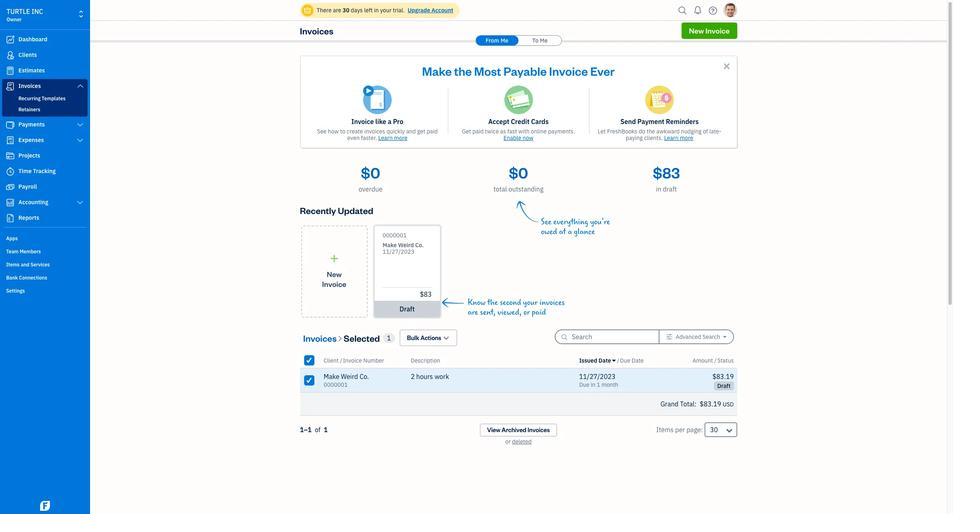 Task type: locate. For each thing, give the bounding box(es) containing it.
learn more
[[378, 134, 408, 142], [664, 134, 694, 142]]

$0 up outstanding at top right
[[509, 163, 528, 182]]

$0 up overdue
[[361, 163, 380, 182]]

0 vertical spatial and
[[406, 128, 416, 135]]

payroll
[[18, 183, 37, 190]]

2 chevron large down image from the top
[[76, 137, 84, 144]]

more for invoice like a pro
[[394, 134, 408, 142]]

connections
[[19, 275, 47, 281]]

learn more for reminders
[[664, 134, 694, 142]]

the inside know the second your invoices are sent, viewed, or paid
[[488, 298, 498, 308]]

2 me from the left
[[540, 37, 548, 44]]

1 more from the left
[[394, 134, 408, 142]]

2 vertical spatial the
[[488, 298, 498, 308]]

time tracking
[[18, 168, 56, 175]]

bulk actions
[[407, 334, 441, 342]]

1 vertical spatial in
[[656, 185, 662, 193]]

estimate image
[[5, 67, 15, 75]]

2 horizontal spatial in
[[656, 185, 662, 193]]

2 more from the left
[[680, 134, 694, 142]]

1 date from the left
[[599, 357, 611, 364]]

0 horizontal spatial due
[[579, 381, 590, 389]]

/
[[340, 357, 342, 364], [617, 357, 619, 364], [715, 357, 717, 364]]

invoices inside view archived invoices or deleted
[[528, 426, 550, 434]]

description
[[411, 357, 440, 364]]

$0 for $0 overdue
[[361, 163, 380, 182]]

0 horizontal spatial items
[[6, 262, 20, 268]]

more
[[394, 134, 408, 142], [680, 134, 694, 142]]

dashboard
[[18, 36, 47, 43]]

see for see how to create invoices quickly and get paid even faster.
[[317, 128, 327, 135]]

1 left month
[[597, 381, 600, 389]]

credit
[[511, 118, 530, 126]]

2 / from the left
[[617, 357, 619, 364]]

everything
[[554, 217, 588, 227]]

weird inside 0000001 make weird co. 11/27/2023
[[398, 242, 414, 249]]

paid inside accept credit cards get paid twice as fast with online payments. enable now
[[473, 128, 484, 135]]

chevron large down image down 'payroll' link at the left of page
[[76, 199, 84, 206]]

deleted
[[512, 438, 532, 446]]

the right the do on the top
[[647, 128, 655, 135]]

0 vertical spatial in
[[374, 7, 379, 14]]

0 vertical spatial chevron large down image
[[76, 83, 84, 89]]

accept credit cards get paid twice as fast with online payments. enable now
[[462, 118, 575, 142]]

1 / from the left
[[340, 357, 342, 364]]

see inside see how to create invoices quickly and get paid even faster.
[[317, 128, 327, 135]]

$0 total outstanding
[[494, 163, 544, 193]]

0 horizontal spatial are
[[333, 7, 341, 14]]

0 horizontal spatial new
[[327, 269, 342, 279]]

1 vertical spatial see
[[541, 217, 552, 227]]

your right the second
[[523, 298, 538, 308]]

recently
[[300, 205, 336, 216]]

recently updated
[[300, 205, 373, 216]]

0 vertical spatial invoices
[[364, 128, 385, 135]]

0 vertical spatial co.
[[415, 242, 424, 249]]

invoices inside see how to create invoices quickly and get paid even faster.
[[364, 128, 385, 135]]

co. inside 0000001 make weird co. 11/27/2023
[[415, 242, 424, 249]]

paid right viewed,
[[532, 308, 546, 317]]

due
[[620, 357, 631, 364], [579, 381, 590, 389]]

client / invoice number
[[324, 357, 384, 364]]

1 horizontal spatial see
[[541, 217, 552, 227]]

the left most
[[454, 63, 472, 79]]

weird
[[398, 242, 414, 249], [341, 373, 358, 381]]

0 vertical spatial 11/27/2023
[[383, 248, 415, 256]]

1 chevron large down image from the top
[[76, 83, 84, 89]]

make inside 0000001 make weird co. 11/27/2023
[[383, 242, 397, 249]]

2 date from the left
[[632, 357, 644, 364]]

$83.19 right the :
[[700, 400, 722, 408]]

bank
[[6, 275, 18, 281]]

retainers
[[18, 106, 40, 113]]

settings link
[[2, 285, 88, 297]]

1 left bulk
[[387, 334, 391, 342]]

1 learn from the left
[[378, 134, 393, 142]]

caretdown image
[[613, 357, 616, 364]]

0 vertical spatial $83
[[653, 163, 680, 182]]

11/27/2023 inside '11/27/2023 due in 1 month'
[[579, 373, 616, 381]]

0 horizontal spatial invoices
[[364, 128, 385, 135]]

1 horizontal spatial paid
[[473, 128, 484, 135]]

grand total : $83.19 usd
[[661, 400, 734, 408]]

invoice left ever
[[549, 63, 588, 79]]

1 me from the left
[[501, 37, 509, 44]]

1 horizontal spatial new
[[689, 26, 704, 35]]

0 horizontal spatial paid
[[427, 128, 438, 135]]

invoices up check image
[[303, 332, 337, 344]]

items down team
[[6, 262, 20, 268]]

number
[[363, 357, 384, 364]]

items for items per page:
[[657, 426, 674, 434]]

amount
[[693, 357, 713, 364]]

0 horizontal spatial date
[[599, 357, 611, 364]]

1 vertical spatial are
[[468, 308, 478, 317]]

me right to on the right top of page
[[540, 37, 548, 44]]

see
[[317, 128, 327, 135], [541, 217, 552, 227]]

1 vertical spatial due
[[579, 381, 590, 389]]

/ right client in the left of the page
[[340, 357, 342, 364]]

money image
[[5, 183, 15, 191]]

0 vertical spatial chevron large down image
[[76, 122, 84, 128]]

see up owed
[[541, 217, 552, 227]]

me right from
[[501, 37, 509, 44]]

chevron large down image
[[76, 122, 84, 128], [76, 199, 84, 206]]

send payment reminders image
[[646, 86, 674, 114]]

bank connections
[[6, 275, 47, 281]]

1 chevron large down image from the top
[[76, 122, 84, 128]]

amount / status
[[693, 357, 734, 364]]

0 horizontal spatial more
[[394, 134, 408, 142]]

2 horizontal spatial draft
[[718, 383, 731, 390]]

work
[[435, 373, 449, 381]]

date
[[599, 357, 611, 364], [632, 357, 644, 364]]

1 horizontal spatial a
[[568, 227, 572, 237]]

draft inside $83 in draft
[[663, 185, 677, 193]]

1 vertical spatial or
[[506, 438, 511, 446]]

with
[[519, 128, 530, 135]]

second
[[500, 298, 521, 308]]

or inside view archived invoices or deleted
[[506, 438, 511, 446]]

1 vertical spatial your
[[523, 298, 538, 308]]

date left caretdown icon
[[599, 357, 611, 364]]

0 horizontal spatial of
[[315, 426, 321, 434]]

more for send payment reminders
[[680, 134, 694, 142]]

/ for client
[[340, 357, 342, 364]]

1 horizontal spatial co.
[[415, 242, 424, 249]]

invoices up recurring
[[18, 82, 41, 90]]

or right viewed,
[[524, 308, 530, 317]]

0 vertical spatial items
[[6, 262, 20, 268]]

learn right faster.
[[378, 134, 393, 142]]

view archived invoices link
[[480, 424, 558, 437]]

co. inside make weird co. 0000001
[[360, 373, 369, 381]]

your left "trial."
[[380, 7, 392, 14]]

1 horizontal spatial new invoice
[[689, 26, 730, 35]]

more down reminders
[[680, 134, 694, 142]]

1 horizontal spatial due
[[620, 357, 631, 364]]

plus image
[[330, 255, 339, 263]]

items left "per"
[[657, 426, 674, 434]]

services
[[30, 262, 50, 268]]

expenses
[[18, 136, 44, 144]]

more down 'pro'
[[394, 134, 408, 142]]

new down plus icon
[[327, 269, 342, 279]]

1 horizontal spatial /
[[617, 357, 619, 364]]

0 horizontal spatial co.
[[360, 373, 369, 381]]

1 horizontal spatial in
[[591, 381, 596, 389]]

new invoice down plus icon
[[322, 269, 347, 289]]

0 horizontal spatial /
[[340, 357, 342, 364]]

1 $0 from the left
[[361, 163, 380, 182]]

make the most payable invoice ever
[[422, 63, 615, 79]]

date right caretdown icon
[[632, 357, 644, 364]]

1 horizontal spatial the
[[488, 298, 498, 308]]

to me
[[533, 37, 548, 44]]

0 horizontal spatial $83
[[420, 290, 432, 299]]

learn for reminders
[[664, 134, 679, 142]]

the up sent,
[[488, 298, 498, 308]]

estimates link
[[2, 63, 88, 78]]

see inside 'see everything you're owed at a glance'
[[541, 217, 552, 227]]

1 horizontal spatial 1
[[387, 334, 391, 342]]

1 horizontal spatial 11/27/2023
[[579, 373, 616, 381]]

learn more for a
[[378, 134, 408, 142]]

0 horizontal spatial see
[[317, 128, 327, 135]]

/ right caretdown icon
[[617, 357, 619, 364]]

1 horizontal spatial 0000001
[[383, 232, 407, 239]]

paid right get on the left top
[[473, 128, 484, 135]]

invoices inside main element
[[18, 82, 41, 90]]

to me link
[[519, 36, 562, 45]]

1 vertical spatial 11/27/2023
[[579, 373, 616, 381]]

settings image
[[666, 334, 673, 340]]

of left late- in the top right of the page
[[703, 128, 708, 135]]

30 right page:
[[710, 426, 718, 434]]

and left get
[[406, 128, 416, 135]]

learn for a
[[378, 134, 393, 142]]

expenses link
[[2, 133, 88, 148]]

of right 1–1
[[315, 426, 321, 434]]

paid right get
[[427, 128, 438, 135]]

0 horizontal spatial your
[[380, 7, 392, 14]]

0 horizontal spatial learn
[[378, 134, 393, 142]]

0 vertical spatial of
[[703, 128, 708, 135]]

1 horizontal spatial draft
[[663, 185, 677, 193]]

0 vertical spatial make
[[422, 63, 452, 79]]

invoices down there
[[300, 25, 334, 36]]

know
[[468, 298, 486, 308]]

2 horizontal spatial the
[[647, 128, 655, 135]]

inc
[[32, 7, 43, 16]]

2 horizontal spatial paid
[[532, 308, 546, 317]]

items inside main element
[[6, 262, 20, 268]]

check image
[[305, 376, 313, 384]]

items and services link
[[2, 258, 88, 271]]

new invoice
[[689, 26, 730, 35], [322, 269, 347, 289]]

due right caretdown icon
[[620, 357, 631, 364]]

learn right clients.
[[664, 134, 679, 142]]

0 vertical spatial the
[[454, 63, 472, 79]]

clients link
[[2, 48, 88, 63]]

0 horizontal spatial weird
[[341, 373, 358, 381]]

chevron large down image down the payments "link"
[[76, 137, 84, 144]]

close image
[[722, 61, 732, 71]]

2 learn more from the left
[[664, 134, 694, 142]]

0 vertical spatial new invoice link
[[682, 23, 737, 39]]

learn more down 'pro'
[[378, 134, 408, 142]]

0 vertical spatial or
[[524, 308, 530, 317]]

1 horizontal spatial learn more
[[664, 134, 694, 142]]

are right there
[[333, 7, 341, 14]]

1 vertical spatial 1
[[597, 381, 600, 389]]

1 inside '11/27/2023 due in 1 month'
[[597, 381, 600, 389]]

chevron large down image up recurring templates link
[[76, 83, 84, 89]]

1 right 1–1
[[324, 426, 328, 434]]

new invoice link
[[682, 23, 737, 39], [301, 226, 368, 318]]

$83.19 down status link
[[713, 373, 734, 381]]

a right "at"
[[568, 227, 572, 237]]

how
[[328, 128, 339, 135]]

payable
[[504, 63, 547, 79]]

a left 'pro'
[[388, 118, 392, 126]]

weird inside make weird co. 0000001
[[341, 373, 358, 381]]

freshbooks image
[[38, 501, 52, 511]]

0 horizontal spatial make
[[324, 373, 340, 381]]

0 vertical spatial a
[[388, 118, 392, 126]]

1 horizontal spatial more
[[680, 134, 694, 142]]

2 chevron large down image from the top
[[76, 199, 84, 206]]

1 horizontal spatial weird
[[398, 242, 414, 249]]

learn more down reminders
[[664, 134, 694, 142]]

1 horizontal spatial 30
[[710, 426, 718, 434]]

caretdown image
[[723, 334, 727, 340]]

selected
[[344, 332, 380, 344]]

1 horizontal spatial make
[[383, 242, 397, 249]]

$0
[[361, 163, 380, 182], [509, 163, 528, 182]]

0 vertical spatial your
[[380, 7, 392, 14]]

recurring
[[18, 95, 41, 102]]

date for issued date
[[599, 357, 611, 364]]

1 vertical spatial $83
[[420, 290, 432, 299]]

chevron large down image for payments
[[76, 122, 84, 128]]

$0 inside $0 overdue
[[361, 163, 380, 182]]

1 vertical spatial chevron large down image
[[76, 137, 84, 144]]

there are 30 days left in your trial. upgrade account
[[317, 7, 454, 14]]

do
[[639, 128, 646, 135]]

2 horizontal spatial /
[[715, 357, 717, 364]]

co.
[[415, 242, 424, 249], [360, 373, 369, 381]]

$83 in draft
[[653, 163, 680, 193]]

are down know
[[468, 308, 478, 317]]

and
[[406, 128, 416, 135], [21, 262, 29, 268]]

reminders
[[666, 118, 699, 126]]

due down issued
[[579, 381, 590, 389]]

2 horizontal spatial make
[[422, 63, 452, 79]]

1 horizontal spatial of
[[703, 128, 708, 135]]

3 / from the left
[[715, 357, 717, 364]]

0 horizontal spatial in
[[374, 7, 379, 14]]

2 learn from the left
[[664, 134, 679, 142]]

2 $0 from the left
[[509, 163, 528, 182]]

0 horizontal spatial 1
[[324, 426, 328, 434]]

0000001 inside make weird co. 0000001
[[324, 381, 348, 389]]

/ left status link
[[715, 357, 717, 364]]

2 horizontal spatial 1
[[597, 381, 600, 389]]

payroll link
[[2, 180, 88, 195]]

from me link
[[476, 36, 519, 45]]

0 horizontal spatial the
[[454, 63, 472, 79]]

items per page:
[[657, 426, 703, 434]]

reports
[[18, 214, 39, 222]]

chevron large down image down retainers link
[[76, 122, 84, 128]]

1 learn more from the left
[[378, 134, 408, 142]]

1 vertical spatial new
[[327, 269, 342, 279]]

0 vertical spatial see
[[317, 128, 327, 135]]

0 horizontal spatial 11/27/2023
[[383, 248, 415, 256]]

new invoice down go to help image at the right
[[689, 26, 730, 35]]

recurring templates
[[18, 95, 65, 102]]

1 vertical spatial chevron large down image
[[76, 199, 84, 206]]

11/27/2023
[[383, 248, 415, 256], [579, 373, 616, 381]]

date for due date
[[632, 357, 644, 364]]

make inside make weird co. 0000001
[[324, 373, 340, 381]]

even
[[347, 134, 360, 142]]

1 vertical spatial 30
[[710, 426, 718, 434]]

at
[[559, 227, 566, 237]]

invoices up "deleted" link
[[528, 426, 550, 434]]

30 inside field
[[710, 426, 718, 434]]

0 vertical spatial weird
[[398, 242, 414, 249]]

invoices inside know the second your invoices are sent, viewed, or paid
[[540, 298, 565, 308]]

1 horizontal spatial invoices
[[540, 298, 565, 308]]

most
[[474, 63, 501, 79]]

notifications image
[[692, 2, 705, 18]]

and down team members
[[21, 262, 29, 268]]

chevron large down image inside "accounting" link
[[76, 199, 84, 206]]

me for from me
[[501, 37, 509, 44]]

0 vertical spatial 1
[[387, 334, 391, 342]]

1 horizontal spatial date
[[632, 357, 644, 364]]

search image
[[676, 4, 689, 17]]

1 horizontal spatial $83
[[653, 163, 680, 182]]

see left how
[[317, 128, 327, 135]]

retainers link
[[4, 105, 86, 115]]

paid inside see how to create invoices quickly and get paid even faster.
[[427, 128, 438, 135]]

11/27/2023 due in 1 month
[[579, 373, 619, 389]]

or down archived
[[506, 438, 511, 446]]

view
[[487, 426, 501, 434]]

paying
[[626, 134, 643, 142]]

clients.
[[644, 134, 663, 142]]

cards
[[531, 118, 549, 126]]

1 horizontal spatial or
[[524, 308, 530, 317]]

0 vertical spatial 0000001
[[383, 232, 407, 239]]

$0 inside $0 total outstanding
[[509, 163, 528, 182]]

learn
[[378, 134, 393, 142], [664, 134, 679, 142]]

1 horizontal spatial new invoice link
[[682, 23, 737, 39]]

0000001
[[383, 232, 407, 239], [324, 381, 348, 389]]

and inside main element
[[21, 262, 29, 268]]

$0 for $0 total outstanding
[[509, 163, 528, 182]]

1 vertical spatial 0000001
[[324, 381, 348, 389]]

1 vertical spatial new invoice
[[322, 269, 347, 289]]

get
[[462, 128, 471, 135]]

0 vertical spatial due
[[620, 357, 631, 364]]

1 horizontal spatial items
[[657, 426, 674, 434]]

0 horizontal spatial draft
[[400, 305, 415, 313]]

chevron large down image
[[76, 83, 84, 89], [76, 137, 84, 144]]

projects link
[[2, 149, 88, 163]]

2 vertical spatial in
[[591, 381, 596, 389]]

$83
[[653, 163, 680, 182], [420, 290, 432, 299]]

client link
[[324, 357, 340, 364]]

chevron large down image inside 'expenses' link
[[76, 137, 84, 144]]

new down notifications "icon"
[[689, 26, 704, 35]]

0 horizontal spatial 0000001
[[324, 381, 348, 389]]

0 horizontal spatial $0
[[361, 163, 380, 182]]

30 left "days"
[[343, 7, 350, 14]]

invoice up create
[[352, 118, 374, 126]]

send
[[621, 118, 636, 126]]



Task type: vqa. For each thing, say whether or not it's contained in the screenshot.
right Fiscal
no



Task type: describe. For each thing, give the bounding box(es) containing it.
2 vertical spatial 1
[[324, 426, 328, 434]]

chevrondown image
[[443, 334, 450, 342]]

settings
[[6, 288, 25, 294]]

$83 for $83 in draft
[[653, 163, 680, 182]]

1–1
[[300, 426, 312, 434]]

main element
[[0, 0, 111, 514]]

11/27/2023 inside 0000001 make weird co. 11/27/2023
[[383, 248, 415, 256]]

total
[[680, 400, 695, 408]]

sent,
[[480, 308, 496, 317]]

payments
[[18, 121, 45, 128]]

search
[[703, 333, 720, 341]]

you're
[[590, 217, 610, 227]]

check image
[[305, 356, 313, 365]]

see everything you're owed at a glance
[[541, 217, 610, 237]]

invoices for paid
[[540, 298, 565, 308]]

me for to me
[[540, 37, 548, 44]]

chevron large down image for expenses
[[76, 137, 84, 144]]

in inside $83 in draft
[[656, 185, 662, 193]]

advanced
[[676, 333, 701, 341]]

owed
[[541, 227, 557, 237]]

payment image
[[5, 121, 15, 129]]

time tracking link
[[2, 164, 88, 179]]

to
[[533, 37, 539, 44]]

new invoice link for know the second your invoices are sent, viewed, or paid
[[301, 226, 368, 318]]

invoices for even
[[364, 128, 385, 135]]

2 hours work link
[[401, 368, 576, 393]]

expense image
[[5, 136, 15, 145]]

Items per page: field
[[705, 423, 737, 437]]

see for see everything you're owed at a glance
[[541, 217, 552, 227]]

description link
[[411, 357, 440, 364]]

due date
[[620, 357, 644, 364]]

0 vertical spatial new invoice
[[689, 26, 730, 35]]

chevron large down image for invoices
[[76, 83, 84, 89]]

invoice down go to help image at the right
[[706, 26, 730, 35]]

the inside let freshbooks do the awkward nudging of late- paying clients.
[[647, 128, 655, 135]]

from me
[[486, 37, 509, 44]]

upgrade account link
[[406, 7, 454, 14]]

viewed,
[[498, 308, 522, 317]]

in inside '11/27/2023 due in 1 month'
[[591, 381, 596, 389]]

0000001 inside 0000001 make weird co. 11/27/2023
[[383, 232, 407, 239]]

ever
[[591, 63, 615, 79]]

payments link
[[2, 118, 88, 132]]

see how to create invoices quickly and get paid even faster.
[[317, 128, 438, 142]]

your inside know the second your invoices are sent, viewed, or paid
[[523, 298, 538, 308]]

templates
[[42, 95, 65, 102]]

updated
[[338, 205, 373, 216]]

/ for amount
[[715, 357, 717, 364]]

1–1 of 1
[[300, 426, 328, 434]]

quickly
[[387, 128, 405, 135]]

are inside know the second your invoices are sent, viewed, or paid
[[468, 308, 478, 317]]

team members link
[[2, 245, 88, 258]]

items for items and services
[[6, 262, 20, 268]]

0 horizontal spatial 30
[[343, 7, 350, 14]]

$83.19 draft
[[713, 373, 734, 390]]

client image
[[5, 51, 15, 59]]

clients
[[18, 51, 37, 59]]

there
[[317, 7, 332, 14]]

$0 overdue
[[359, 163, 383, 193]]

total
[[494, 185, 507, 193]]

1 vertical spatial of
[[315, 426, 321, 434]]

bulk
[[407, 334, 419, 342]]

client
[[324, 357, 339, 364]]

of inside let freshbooks do the awkward nudging of late- paying clients.
[[703, 128, 708, 135]]

0 horizontal spatial a
[[388, 118, 392, 126]]

invoices button
[[303, 332, 337, 345]]

make for make the most payable invoice ever
[[422, 63, 452, 79]]

estimates
[[18, 67, 45, 74]]

dashboard image
[[5, 36, 15, 44]]

nudging
[[681, 128, 702, 135]]

actions
[[421, 334, 441, 342]]

or inside know the second your invoices are sent, viewed, or paid
[[524, 308, 530, 317]]

get
[[417, 128, 425, 135]]

1 vertical spatial $83.19
[[700, 400, 722, 408]]

1 vertical spatial draft
[[400, 305, 415, 313]]

invoice like a pro
[[352, 118, 404, 126]]

archived
[[502, 426, 527, 434]]

members
[[20, 249, 41, 255]]

advanced search button
[[660, 331, 733, 344]]

invoice like a pro image
[[363, 86, 392, 114]]

paid inside know the second your invoices are sent, viewed, or paid
[[532, 308, 546, 317]]

Search text field
[[572, 331, 646, 344]]

timer image
[[5, 168, 15, 176]]

month
[[602, 381, 619, 389]]

per
[[676, 426, 685, 434]]

bank connections link
[[2, 272, 88, 284]]

payments.
[[548, 128, 575, 135]]

0 horizontal spatial new invoice
[[322, 269, 347, 289]]

fast
[[508, 128, 517, 135]]

2
[[411, 373, 415, 381]]

view archived invoices or deleted
[[487, 426, 550, 446]]

accounting
[[18, 199, 48, 206]]

online
[[531, 128, 547, 135]]

trial.
[[393, 7, 405, 14]]

$83 for $83
[[420, 290, 432, 299]]

invoice down plus icon
[[322, 279, 347, 289]]

left
[[364, 7, 373, 14]]

grand
[[661, 400, 679, 408]]

let freshbooks do the awkward nudging of late- paying clients.
[[598, 128, 722, 142]]

team
[[6, 249, 19, 255]]

0 vertical spatial are
[[333, 7, 341, 14]]

the for make the most payable invoice ever
[[454, 63, 472, 79]]

invoice image
[[5, 82, 15, 91]]

turtle
[[7, 7, 30, 16]]

account
[[432, 7, 454, 14]]

due inside '11/27/2023 due in 1 month'
[[579, 381, 590, 389]]

chevron large down image for accounting
[[76, 199, 84, 206]]

new invoice link for invoices
[[682, 23, 737, 39]]

days
[[351, 7, 363, 14]]

report image
[[5, 214, 15, 222]]

from
[[486, 37, 499, 44]]

2 hours work
[[411, 373, 449, 381]]

amount link
[[693, 357, 715, 364]]

items and services
[[6, 262, 50, 268]]

freshbooks
[[607, 128, 638, 135]]

due date link
[[620, 357, 644, 364]]

and inside see how to create invoices quickly and get paid even faster.
[[406, 128, 416, 135]]

team members
[[6, 249, 41, 255]]

go to help image
[[707, 4, 720, 17]]

0 vertical spatial new
[[689, 26, 704, 35]]

invoice right client link
[[343, 357, 362, 364]]

awkward
[[657, 128, 680, 135]]

send payment reminders
[[621, 118, 699, 126]]

new inside new invoice
[[327, 269, 342, 279]]

accept credit cards image
[[504, 86, 533, 114]]

a inside 'see everything you're owed at a glance'
[[568, 227, 572, 237]]

twice
[[485, 128, 499, 135]]

draft inside $83.19 draft
[[718, 383, 731, 390]]

make weird co. 0000001
[[324, 373, 369, 389]]

issued
[[579, 357, 597, 364]]

invoice number link
[[343, 357, 384, 364]]

make for make weird co. 0000001
[[324, 373, 340, 381]]

outstanding
[[509, 185, 544, 193]]

project image
[[5, 152, 15, 160]]

tracking
[[33, 168, 56, 175]]

0 vertical spatial $83.19
[[713, 373, 734, 381]]

glance
[[574, 227, 595, 237]]

crown image
[[303, 6, 312, 15]]

chart image
[[5, 199, 15, 207]]

accounting link
[[2, 195, 88, 210]]

the for know the second your invoices are sent, viewed, or paid
[[488, 298, 498, 308]]

recurring templates link
[[4, 94, 86, 104]]



